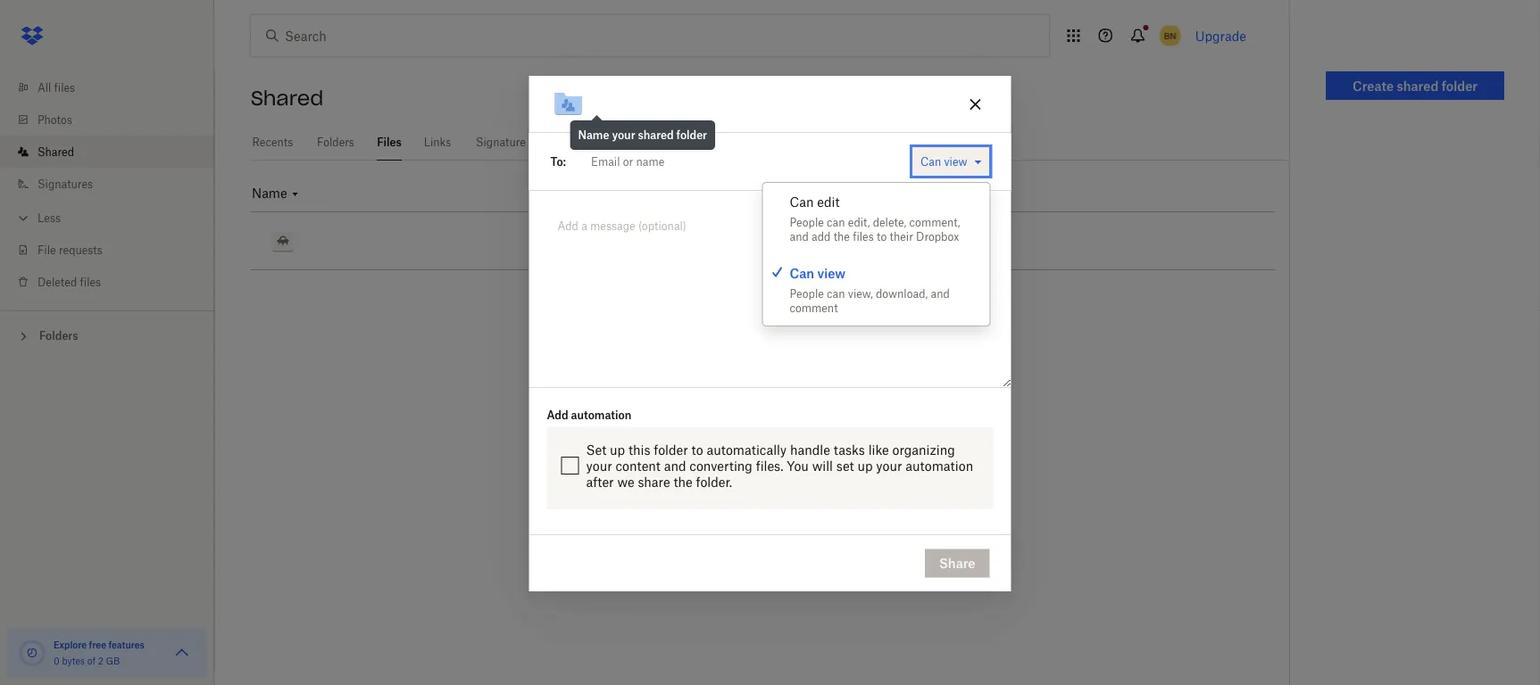 Task type: describe. For each thing, give the bounding box(es) containing it.
requests for file requests
[[59, 243, 103, 257]]

shared inside button
[[1397, 78, 1439, 93]]

file
[[38, 243, 56, 257]]

all files link
[[14, 71, 214, 104]]

your down like
[[877, 458, 903, 474]]

0
[[54, 656, 60, 667]]

signature
[[476, 136, 526, 149]]

can view button
[[913, 147, 990, 176]]

organizing
[[893, 442, 955, 458]]

can view
[[921, 155, 968, 168]]

tab list containing recents
[[251, 125, 1290, 161]]

dropbox
[[917, 230, 960, 243]]

signatures
[[38, 177, 93, 191]]

signature requests
[[476, 136, 573, 149]]

shared inside list item
[[38, 145, 74, 159]]

folder for set up this folder to automatically handle tasks like organizing your content and converting files. you will set up your automation after we share the folder.
[[654, 442, 688, 458]]

free
[[89, 640, 106, 651]]

quota usage element
[[18, 640, 46, 668]]

the inside set up this folder to automatically handle tasks like organizing your content and converting files. you will set up your automation after we share the folder.
[[674, 475, 693, 490]]

folders link
[[316, 125, 356, 158]]

explore free features 0 bytes of 2 gb
[[54, 640, 145, 667]]

sharing modal dialog
[[529, 76, 1012, 686]]

0 vertical spatial folders
[[317, 136, 354, 149]]

file requests
[[38, 243, 103, 257]]

view for can view people can view, download, and comment
[[818, 266, 846, 281]]

and inside set up this folder to automatically handle tasks like organizing your content and converting files. you will set up your automation after we share the folder.
[[664, 458, 686, 474]]

add
[[812, 230, 831, 243]]

name your shared folder
[[578, 128, 708, 142]]

set up this folder to automatically handle tasks like organizing your content and converting files. you will set up your automation after we share the folder.
[[586, 442, 974, 490]]

comment,
[[910, 216, 961, 229]]

converting
[[690, 458, 753, 474]]

features
[[108, 640, 145, 651]]

files
[[377, 136, 402, 149]]

files.
[[756, 458, 784, 474]]

none field inside sharing modal dialog
[[566, 144, 908, 179]]

automation inside set up this folder to automatically handle tasks like organizing your content and converting files. you will set up your automation after we share the folder.
[[906, 458, 974, 474]]

people for view
[[790, 287, 824, 301]]

to:
[[551, 155, 566, 168]]

list containing all files
[[0, 61, 214, 311]]

share
[[940, 556, 976, 571]]

files inside 'can edit people can edit, delete, comment, and add the files to their dropbox'
[[853, 230, 874, 243]]

signature requests link
[[473, 125, 575, 158]]

upgrade
[[1196, 28, 1247, 43]]

upgrade link
[[1196, 28, 1247, 43]]

tasks
[[834, 442, 865, 458]]

people for edit
[[790, 216, 824, 229]]

shared list item
[[0, 136, 214, 168]]

menu inside sharing modal dialog
[[763, 183, 990, 326]]

0 vertical spatial shared
[[251, 86, 324, 111]]

edit
[[818, 194, 840, 209]]

recents link
[[251, 125, 295, 158]]

photos link
[[14, 104, 214, 136]]

create shared folder
[[1353, 78, 1478, 93]]

can view people can view, download, and comment
[[790, 266, 950, 315]]

the inside 'can edit people can edit, delete, comment, and add the files to their dropbox'
[[834, 230, 850, 243]]

content
[[616, 458, 661, 474]]

share button
[[925, 550, 990, 578]]

can for edit
[[827, 216, 845, 229]]

can for can view
[[790, 266, 815, 281]]

Contact name field
[[584, 147, 905, 176]]

recents
[[252, 136, 293, 149]]

files for all files
[[54, 81, 75, 94]]

0 vertical spatial automation
[[571, 408, 632, 422]]

2
[[98, 656, 104, 667]]

and inside the can view people can view, download, and comment
[[931, 287, 950, 301]]

shared inside sharing modal dialog
[[638, 128, 674, 142]]

automatically
[[707, 442, 787, 458]]

folders inside button
[[39, 330, 78, 343]]

will
[[813, 458, 833, 474]]

delete,
[[873, 216, 907, 229]]

their
[[890, 230, 914, 243]]

gb
[[106, 656, 120, 667]]

shared link
[[14, 136, 214, 168]]

folder inside button
[[1442, 78, 1478, 93]]



Task type: vqa. For each thing, say whether or not it's contained in the screenshot.
The Download,
yes



Task type: locate. For each thing, give the bounding box(es) containing it.
folder.
[[696, 475, 732, 490]]

signatures link
[[14, 168, 214, 200]]

1 horizontal spatial shared
[[1397, 78, 1439, 93]]

like
[[869, 442, 889, 458]]

2 vertical spatial can
[[790, 266, 815, 281]]

your right 'name'
[[612, 128, 636, 142]]

1 people from the top
[[790, 216, 824, 229]]

your up after on the left of the page
[[586, 458, 612, 474]]

0 horizontal spatial files
[[54, 81, 75, 94]]

1 horizontal spatial and
[[790, 230, 809, 243]]

can
[[921, 155, 942, 168], [790, 194, 814, 209], [790, 266, 815, 281]]

0 vertical spatial can
[[827, 216, 845, 229]]

0 vertical spatial people
[[790, 216, 824, 229]]

set
[[837, 458, 855, 474]]

view inside dropdown button
[[945, 155, 968, 168]]

view down add
[[818, 266, 846, 281]]

explore
[[54, 640, 87, 651]]

shared right 'name'
[[638, 128, 674, 142]]

deleted files
[[38, 276, 101, 289]]

less
[[38, 211, 61, 225]]

1 horizontal spatial automation
[[906, 458, 974, 474]]

links link
[[423, 125, 452, 158]]

view
[[945, 155, 968, 168], [818, 266, 846, 281]]

0 horizontal spatial to
[[692, 442, 704, 458]]

can up add
[[827, 216, 845, 229]]

1 horizontal spatial to
[[877, 230, 887, 243]]

view for can view
[[945, 155, 968, 168]]

files link
[[377, 125, 402, 158]]

people up add
[[790, 216, 824, 229]]

can inside the can view people can view, download, and comment
[[827, 287, 845, 301]]

files right all
[[54, 81, 75, 94]]

shared
[[1397, 78, 1439, 93], [638, 128, 674, 142]]

requests inside list
[[59, 243, 103, 257]]

0 horizontal spatial requests
[[59, 243, 103, 257]]

share
[[638, 475, 671, 490]]

1 horizontal spatial requests
[[529, 136, 573, 149]]

0 vertical spatial the
[[834, 230, 850, 243]]

2 horizontal spatial and
[[931, 287, 950, 301]]

can up comment, at right top
[[921, 155, 942, 168]]

1 vertical spatial can
[[827, 287, 845, 301]]

files down edit,
[[853, 230, 874, 243]]

can inside 'can edit people can edit, delete, comment, and add the files to their dropbox'
[[790, 194, 814, 209]]

people
[[790, 216, 824, 229], [790, 287, 824, 301]]

edit,
[[848, 216, 870, 229]]

0 horizontal spatial and
[[664, 458, 686, 474]]

name
[[578, 128, 610, 142]]

links
[[424, 136, 451, 149]]

0 vertical spatial view
[[945, 155, 968, 168]]

can for can edit
[[790, 194, 814, 209]]

1 horizontal spatial view
[[945, 155, 968, 168]]

requests for signature requests
[[529, 136, 573, 149]]

shared up recents link
[[251, 86, 324, 111]]

requests right file
[[59, 243, 103, 257]]

set
[[586, 442, 607, 458]]

all
[[38, 81, 51, 94]]

and inside 'can edit people can edit, delete, comment, and add the files to their dropbox'
[[790, 230, 809, 243]]

0 vertical spatial folder
[[1442, 78, 1478, 93]]

view inside the can view people can view, download, and comment
[[818, 266, 846, 281]]

1 vertical spatial the
[[674, 475, 693, 490]]

menu
[[763, 183, 990, 326]]

people inside 'can edit people can edit, delete, comment, and add the files to their dropbox'
[[790, 216, 824, 229]]

requests up the to:
[[529, 136, 573, 149]]

can inside 'can edit people can edit, delete, comment, and add the files to their dropbox'
[[827, 216, 845, 229]]

dropbox image
[[14, 18, 50, 54]]

folders left the files
[[317, 136, 354, 149]]

0 horizontal spatial automation
[[571, 408, 632, 422]]

the right share
[[674, 475, 693, 490]]

automation down organizing
[[906, 458, 974, 474]]

1 vertical spatial shared
[[38, 145, 74, 159]]

1 vertical spatial view
[[818, 266, 846, 281]]

0 vertical spatial requests
[[529, 136, 573, 149]]

can left 'view,'
[[827, 287, 845, 301]]

menu containing can edit
[[763, 183, 990, 326]]

to down delete,
[[877, 230, 887, 243]]

download,
[[876, 287, 928, 301]]

0 vertical spatial up
[[610, 442, 625, 458]]

can inside dropdown button
[[921, 155, 942, 168]]

files right deleted
[[80, 276, 101, 289]]

shared
[[251, 86, 324, 111], [38, 145, 74, 159]]

0 vertical spatial to
[[877, 230, 887, 243]]

deleted files link
[[14, 266, 214, 298]]

folders
[[317, 136, 354, 149], [39, 330, 78, 343]]

view up comment, at right top
[[945, 155, 968, 168]]

0 vertical spatial can
[[921, 155, 942, 168]]

to inside set up this folder to automatically handle tasks like organizing your content and converting files. you will set up your automation after we share the folder.
[[692, 442, 704, 458]]

2 vertical spatial and
[[664, 458, 686, 474]]

0 vertical spatial files
[[54, 81, 75, 94]]

we
[[618, 475, 635, 490]]

bytes
[[62, 656, 85, 667]]

files inside deleted files link
[[80, 276, 101, 289]]

1 vertical spatial to
[[692, 442, 704, 458]]

2 horizontal spatial files
[[853, 230, 874, 243]]

the
[[834, 230, 850, 243], [674, 475, 693, 490]]

view,
[[848, 287, 873, 301]]

can left edit
[[790, 194, 814, 209]]

automation up set
[[571, 408, 632, 422]]

can for view
[[827, 287, 845, 301]]

can up comment
[[790, 266, 815, 281]]

the right add
[[834, 230, 850, 243]]

create
[[1353, 78, 1394, 93]]

you
[[787, 458, 809, 474]]

your
[[612, 128, 636, 142], [586, 458, 612, 474], [877, 458, 903, 474]]

1 horizontal spatial up
[[858, 458, 873, 474]]

folder
[[1442, 78, 1478, 93], [677, 128, 708, 142], [654, 442, 688, 458]]

automation
[[571, 408, 632, 422], [906, 458, 974, 474]]

tab list
[[251, 125, 1290, 161]]

add automation
[[547, 408, 632, 422]]

and left add
[[790, 230, 809, 243]]

shared down photos
[[38, 145, 74, 159]]

None field
[[566, 144, 908, 179]]

1 vertical spatial people
[[790, 287, 824, 301]]

0 horizontal spatial view
[[818, 266, 846, 281]]

folders down deleted
[[39, 330, 78, 343]]

to inside 'can edit people can edit, delete, comment, and add the files to their dropbox'
[[877, 230, 887, 243]]

1 vertical spatial automation
[[906, 458, 974, 474]]

folder inside set up this folder to automatically handle tasks like organizing your content and converting files. you will set up your automation after we share the folder.
[[654, 442, 688, 458]]

2 can from the top
[[827, 287, 845, 301]]

1 vertical spatial folder
[[677, 128, 708, 142]]

list
[[0, 61, 214, 311]]

folder right this
[[654, 442, 688, 458]]

1 vertical spatial files
[[853, 230, 874, 243]]

to
[[877, 230, 887, 243], [692, 442, 704, 458]]

2 vertical spatial folder
[[654, 442, 688, 458]]

0 horizontal spatial folders
[[39, 330, 78, 343]]

1 horizontal spatial files
[[80, 276, 101, 289]]

can
[[827, 216, 845, 229], [827, 287, 845, 301]]

1 horizontal spatial the
[[834, 230, 850, 243]]

photos
[[38, 113, 72, 126]]

1 can from the top
[[827, 216, 845, 229]]

to up converting
[[692, 442, 704, 458]]

people up comment
[[790, 287, 824, 301]]

1 vertical spatial folders
[[39, 330, 78, 343]]

1 vertical spatial up
[[858, 458, 873, 474]]

and right download,
[[931, 287, 950, 301]]

1 horizontal spatial folders
[[317, 136, 354, 149]]

files inside all files link
[[54, 81, 75, 94]]

shared right create
[[1397, 78, 1439, 93]]

people inside the can view people can view, download, and comment
[[790, 287, 824, 301]]

this
[[629, 442, 651, 458]]

requests
[[529, 136, 573, 149], [59, 243, 103, 257]]

files for deleted files
[[80, 276, 101, 289]]

2 people from the top
[[790, 287, 824, 301]]

folder for name your shared folder
[[677, 128, 708, 142]]

and up share
[[664, 458, 686, 474]]

all files
[[38, 81, 75, 94]]

0 horizontal spatial up
[[610, 442, 625, 458]]

files
[[54, 81, 75, 94], [853, 230, 874, 243], [80, 276, 101, 289]]

can edit people can edit, delete, comment, and add the files to their dropbox
[[790, 194, 961, 243]]

add
[[547, 408, 569, 422]]

up
[[610, 442, 625, 458], [858, 458, 873, 474]]

and
[[790, 230, 809, 243], [931, 287, 950, 301], [664, 458, 686, 474]]

deleted
[[38, 276, 77, 289]]

create shared folder button
[[1326, 71, 1505, 100]]

comment
[[790, 302, 838, 315]]

0 horizontal spatial shared
[[638, 128, 674, 142]]

handle
[[790, 442, 831, 458]]

0 vertical spatial and
[[790, 230, 809, 243]]

0 vertical spatial shared
[[1397, 78, 1439, 93]]

folder up contact name "field"
[[677, 128, 708, 142]]

1 vertical spatial can
[[790, 194, 814, 209]]

1 vertical spatial shared
[[638, 128, 674, 142]]

0 horizontal spatial shared
[[38, 145, 74, 159]]

1 horizontal spatial shared
[[251, 86, 324, 111]]

0 horizontal spatial the
[[674, 475, 693, 490]]

of
[[87, 656, 96, 667]]

folder right create
[[1442, 78, 1478, 93]]

1 vertical spatial requests
[[59, 243, 103, 257]]

folders button
[[0, 322, 214, 349]]

after
[[586, 475, 614, 490]]

Add a message (optional) text field
[[551, 212, 990, 253]]

2 vertical spatial files
[[80, 276, 101, 289]]

can inside the can view people can view, download, and comment
[[790, 266, 815, 281]]

1 vertical spatial and
[[931, 287, 950, 301]]

less image
[[14, 209, 32, 227]]

file requests link
[[14, 234, 214, 266]]



